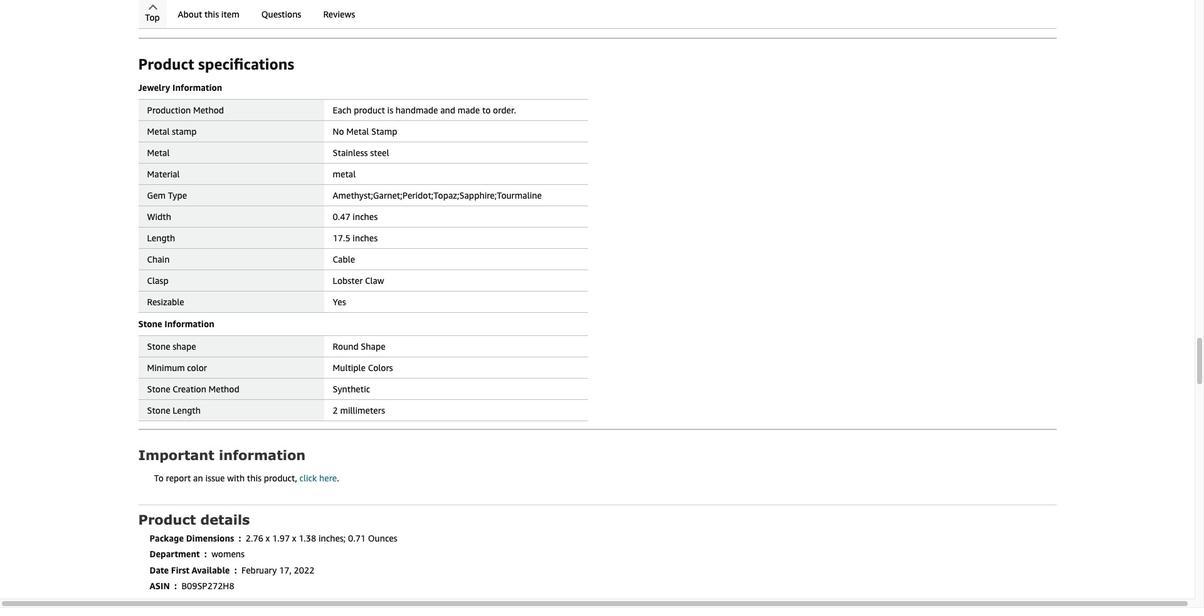 Task type: locate. For each thing, give the bounding box(es) containing it.
stone shape
[[147, 341, 196, 352]]

‎ left 2.76
[[243, 533, 243, 544]]

method right the creation
[[209, 384, 239, 395]]

0 horizontal spatial products
[[293, 597, 329, 608]]

an
[[193, 473, 203, 483]]

1 horizontal spatial x
[[292, 533, 296, 544]]

stone for stone shape
[[147, 341, 170, 352]]

inches up 17.5 inches
[[353, 211, 378, 222]]

reviews
[[323, 9, 355, 19]]

details
[[200, 512, 250, 527]]

width
[[147, 211, 171, 222]]

0.47 inches
[[333, 211, 378, 222]]

ounces
[[368, 533, 397, 544]]

dimensions
[[186, 533, 234, 544]]

product up 'package' at left bottom
[[138, 512, 196, 527]]

‏ down dimensions
[[202, 549, 202, 560]]

0 horizontal spatial in
[[238, 597, 245, 608]]

product
[[138, 55, 194, 73], [138, 512, 196, 527]]

.
[[337, 473, 339, 483]]

top inside product details package dimensions                                     ‏                                         :                                     ‎ 2.76 x 1.97 x 1.38 inches; 0.71 ounces department                                     ‏                                         :                                     ‎ womens date first available                                     ‏                                         :                                     ‎ february 17, 2022 asin                                     ‏                                         :                                     ‎ b09sp272h8 best sellers rank: #5 in handmade products ( see top 100 in handmade products )
[[350, 597, 365, 608]]

2 handmade from the left
[[395, 597, 438, 608]]

this right with
[[247, 473, 262, 483]]

round shape
[[333, 341, 386, 352]]

stone for stone information
[[138, 319, 162, 329]]

information
[[219, 447, 306, 463]]

1 x from the left
[[266, 533, 270, 544]]

product up jewelry at the top
[[138, 55, 194, 73]]

0 vertical spatial this
[[204, 9, 219, 19]]

1 vertical spatial information
[[165, 319, 214, 329]]

0 horizontal spatial handmade
[[248, 597, 291, 608]]

metal
[[147, 126, 170, 137], [346, 126, 369, 137], [147, 147, 170, 158]]

1 horizontal spatial handmade
[[395, 597, 438, 608]]

1 product from the top
[[138, 55, 194, 73]]

0 horizontal spatial this
[[204, 9, 219, 19]]

: down womens
[[234, 565, 237, 576]]

top
[[145, 12, 160, 23], [350, 597, 365, 608]]

100
[[367, 597, 383, 608]]

information up production method
[[172, 82, 222, 93]]

resizable
[[147, 297, 184, 307]]

stone down resizable
[[138, 319, 162, 329]]

metal down production
[[147, 126, 170, 137]]

length down the creation
[[173, 405, 201, 416]]

length down width
[[147, 233, 175, 243]]

stamp
[[172, 126, 197, 137]]

1 horizontal spatial this
[[247, 473, 262, 483]]

1 horizontal spatial in
[[385, 597, 392, 608]]

2022
[[294, 565, 315, 576]]

handmade down february
[[248, 597, 291, 608]]

‏
[[236, 533, 236, 544], [202, 549, 202, 560], [232, 565, 232, 576], [172, 581, 172, 592]]

minimum color
[[147, 363, 207, 373]]

1 in from the left
[[238, 597, 245, 608]]

method up stamp at the top left of page
[[193, 105, 224, 115]]

gem
[[147, 190, 166, 201]]

top right see on the left bottom of page
[[350, 597, 365, 608]]

in right #5
[[238, 597, 245, 608]]

top left about
[[145, 12, 160, 23]]

1 vertical spatial this
[[247, 473, 262, 483]]

metal up 'material'
[[147, 147, 170, 158]]

inches down 0.47 inches
[[353, 233, 378, 243]]

0.47
[[333, 211, 350, 222]]

1.38
[[299, 533, 316, 544]]

1 inches from the top
[[353, 211, 378, 222]]

to
[[154, 473, 164, 483]]

metal stamp
[[147, 126, 197, 137]]

2 product from the top
[[138, 512, 196, 527]]

0 vertical spatial product
[[138, 55, 194, 73]]

1 vertical spatial top
[[350, 597, 365, 608]]

0 vertical spatial inches
[[353, 211, 378, 222]]

inches
[[353, 211, 378, 222], [353, 233, 378, 243]]

shape
[[361, 341, 386, 352]]

product specifications
[[138, 55, 294, 73]]

color
[[187, 363, 207, 373]]

lobster
[[333, 275, 363, 286]]

is
[[387, 105, 393, 115]]

millimeters
[[340, 405, 385, 416]]

x right 1.97
[[292, 533, 296, 544]]

no metal stamp
[[333, 126, 397, 137]]

2 inches from the top
[[353, 233, 378, 243]]

round
[[333, 341, 359, 352]]

made
[[458, 105, 480, 115]]

0 horizontal spatial x
[[266, 533, 270, 544]]

metal right no
[[346, 126, 369, 137]]

stainless
[[333, 147, 368, 158]]

in
[[238, 597, 245, 608], [385, 597, 392, 608]]

product inside product details package dimensions                                     ‏                                         :                                     ‎ 2.76 x 1.97 x 1.38 inches; 0.71 ounces department                                     ‏                                         :                                     ‎ womens date first available                                     ‏                                         :                                     ‎ february 17, 2022 asin                                     ‏                                         :                                     ‎ b09sp272h8 best sellers rank: #5 in handmade products ( see top 100 in handmade products )
[[138, 512, 196, 527]]

this left 'item'
[[204, 9, 219, 19]]

: left 2.76
[[239, 533, 241, 544]]

1 vertical spatial inches
[[353, 233, 378, 243]]

information
[[172, 82, 222, 93], [165, 319, 214, 329]]

first
[[171, 565, 189, 576]]

1 vertical spatial method
[[209, 384, 239, 395]]

stone up minimum
[[147, 341, 170, 352]]

handmade right 100
[[395, 597, 438, 608]]

package
[[150, 533, 184, 544]]

inches;
[[319, 533, 346, 544]]

report
[[166, 473, 191, 483]]

to report an issue with this product, click here .
[[154, 473, 339, 483]]

‎
[[243, 533, 243, 544], [209, 549, 209, 560], [239, 565, 239, 576], [179, 581, 179, 592]]

‏ right asin
[[172, 581, 172, 592]]

information for jewelry information
[[172, 82, 222, 93]]

best
[[150, 597, 167, 608]]

length
[[147, 233, 175, 243], [173, 405, 201, 416]]

1 horizontal spatial products
[[441, 597, 476, 608]]

steel
[[370, 147, 389, 158]]

stone
[[138, 319, 162, 329], [147, 341, 170, 352], [147, 384, 170, 395], [147, 405, 170, 416]]

1 horizontal spatial top
[[350, 597, 365, 608]]

0 vertical spatial information
[[172, 82, 222, 93]]

17.5
[[333, 233, 350, 243]]

order.
[[493, 105, 516, 115]]

0 vertical spatial top
[[145, 12, 160, 23]]

in right 100
[[385, 597, 392, 608]]

available
[[192, 565, 230, 576]]

gem type
[[147, 190, 187, 201]]

1 vertical spatial product
[[138, 512, 196, 527]]

this
[[204, 9, 219, 19], [247, 473, 262, 483]]

information up shape on the left of page
[[165, 319, 214, 329]]

inches for 0.47 inches
[[353, 211, 378, 222]]

production method
[[147, 105, 224, 115]]

creation
[[173, 384, 206, 395]]

x
[[266, 533, 270, 544], [292, 533, 296, 544]]

products
[[293, 597, 329, 608], [441, 597, 476, 608]]

x left 1.97
[[266, 533, 270, 544]]

0 horizontal spatial top
[[145, 12, 160, 23]]

stone down stone creation method
[[147, 405, 170, 416]]

multiple
[[333, 363, 366, 373]]

product,
[[264, 473, 297, 483]]

yes
[[333, 297, 346, 307]]

see
[[334, 597, 348, 608]]

stone down minimum
[[147, 384, 170, 395]]

‏ down womens
[[232, 565, 232, 576]]



Task type: describe. For each thing, give the bounding box(es) containing it.
17.5 inches
[[333, 233, 378, 243]]

type
[[168, 190, 187, 201]]

information for stone information
[[165, 319, 214, 329]]

1 products from the left
[[293, 597, 329, 608]]

cable
[[333, 254, 355, 265]]

each
[[333, 105, 352, 115]]

0.71
[[348, 533, 366, 544]]

colors
[[368, 363, 393, 373]]

womens
[[212, 549, 245, 560]]

metal for metal stamp
[[147, 126, 170, 137]]

inches for 17.5 inches
[[353, 233, 378, 243]]

product for product details package dimensions                                     ‏                                         :                                     ‎ 2.76 x 1.97 x 1.38 inches; 0.71 ounces department                                     ‏                                         :                                     ‎ womens date first available                                     ‏                                         :                                     ‎ february 17, 2022 asin                                     ‏                                         :                                     ‎ b09sp272h8 best sellers rank: #5 in handmade products ( see top 100 in handmade products )
[[138, 512, 196, 527]]

2 in from the left
[[385, 597, 392, 608]]

1.97
[[272, 533, 290, 544]]

specifications
[[198, 55, 294, 73]]

item
[[221, 9, 239, 19]]

1 handmade from the left
[[248, 597, 291, 608]]

amethyst;garnet;peridot;topaz;sapphire;tourmaline
[[333, 190, 542, 201]]

stone length
[[147, 405, 201, 416]]

b09sp272h8
[[182, 581, 234, 592]]

stone for stone creation method
[[147, 384, 170, 395]]

: down dimensions
[[204, 549, 207, 560]]

see top 100 in handmade products link
[[334, 597, 476, 608]]

1 vertical spatial length
[[173, 405, 201, 416]]

click here link
[[300, 473, 337, 483]]

issue
[[205, 473, 225, 483]]

: right asin
[[174, 581, 177, 592]]

metal for metal
[[147, 147, 170, 158]]

minimum
[[147, 363, 185, 373]]

‎ down first
[[179, 581, 179, 592]]

‎ down dimensions
[[209, 549, 209, 560]]

0 vertical spatial length
[[147, 233, 175, 243]]

clasp
[[147, 275, 169, 286]]

0 vertical spatial method
[[193, 105, 224, 115]]

stone creation method
[[147, 384, 239, 395]]

17,
[[279, 565, 292, 576]]

click
[[300, 473, 317, 483]]

metal
[[333, 169, 356, 179]]

claw
[[365, 275, 384, 286]]

2.76
[[246, 533, 263, 544]]

about
[[178, 9, 202, 19]]

jewelry
[[138, 82, 170, 93]]

product
[[354, 105, 385, 115]]

lobster claw
[[333, 275, 384, 286]]

stone for stone length
[[147, 405, 170, 416]]

product for product specifications
[[138, 55, 194, 73]]

date
[[150, 565, 169, 576]]

#5
[[225, 597, 236, 608]]

‏ up womens
[[236, 533, 236, 544]]

important information
[[138, 447, 306, 463]]

material
[[147, 169, 180, 179]]

jewelry information
[[138, 82, 222, 93]]

to
[[482, 105, 491, 115]]

(
[[331, 597, 334, 608]]

here
[[319, 473, 337, 483]]

stone information
[[138, 319, 214, 329]]

handmade
[[396, 105, 438, 115]]

rank:
[[200, 597, 223, 608]]

sellers
[[170, 597, 197, 608]]

department
[[150, 549, 200, 560]]

questions
[[261, 9, 301, 19]]

february
[[242, 565, 277, 576]]

asin
[[150, 581, 170, 592]]

no
[[333, 126, 344, 137]]

with
[[227, 473, 245, 483]]

2 x from the left
[[292, 533, 296, 544]]

each product is handmade and made to order.
[[333, 105, 516, 115]]

important
[[138, 447, 214, 463]]

product details package dimensions                                     ‏                                         :                                     ‎ 2.76 x 1.97 x 1.38 inches; 0.71 ounces department                                     ‏                                         :                                     ‎ womens date first available                                     ‏                                         :                                     ‎ february 17, 2022 asin                                     ‏                                         :                                     ‎ b09sp272h8 best sellers rank: #5 in handmade products ( see top 100 in handmade products )
[[138, 512, 478, 608]]

synthetic
[[333, 384, 370, 395]]

and
[[440, 105, 455, 115]]

2 products from the left
[[441, 597, 476, 608]]

2 millimeters
[[333, 405, 385, 416]]

2
[[333, 405, 338, 416]]

‎ down womens
[[239, 565, 239, 576]]

stamp
[[371, 126, 397, 137]]

stainless steel
[[333, 147, 389, 158]]

about this item
[[178, 9, 239, 19]]

shape
[[173, 341, 196, 352]]

production
[[147, 105, 191, 115]]

chain
[[147, 254, 170, 265]]

multiple colors
[[333, 363, 393, 373]]



Task type: vqa. For each thing, say whether or not it's contained in the screenshot.
Amazon Basics
no



